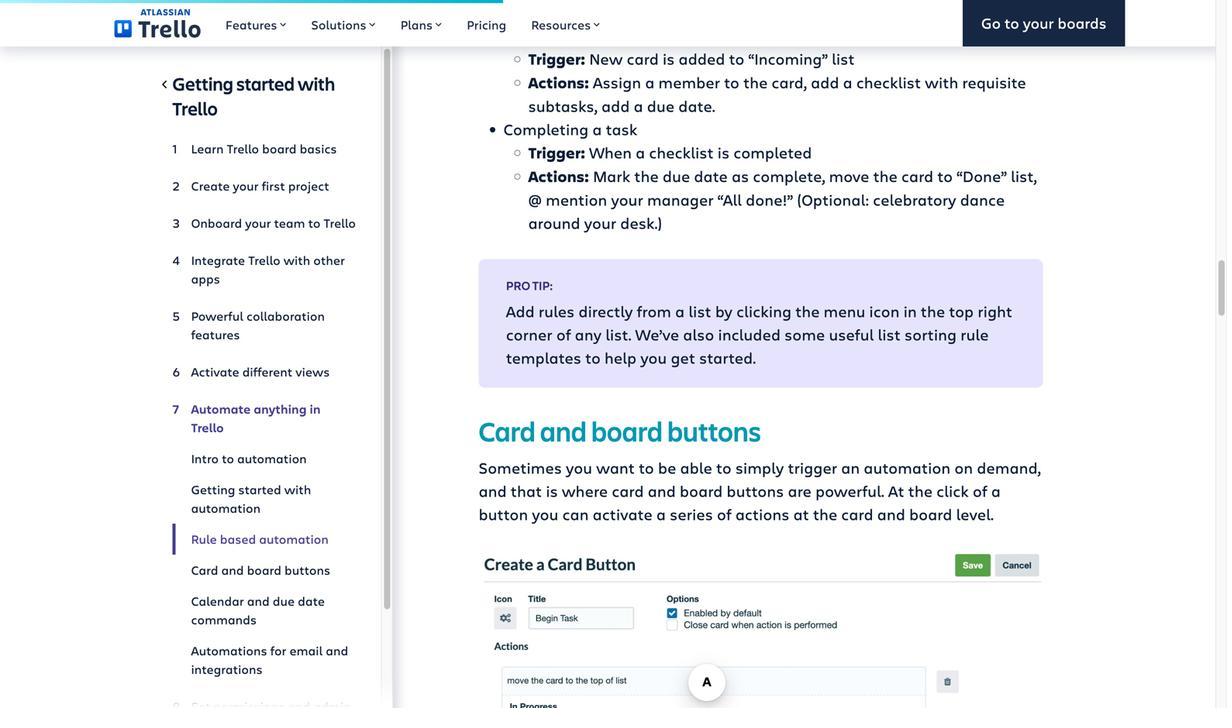 Task type: locate. For each thing, give the bounding box(es) containing it.
your left team
[[245, 215, 271, 231]]

to inside assign a member to the card, add a checklist with requisite subtasks, add a due date.
[[724, 72, 740, 93]]

add down the assign
[[602, 95, 630, 116]]

date for commands
[[298, 593, 325, 610]]

on
[[955, 458, 973, 479]]

done!"
[[746, 189, 793, 210]]

started.
[[699, 347, 756, 368]]

buttons for card and board buttons
[[285, 562, 330, 579]]

your down mention on the top left of the page
[[584, 213, 617, 233]]

learn trello board basics
[[191, 140, 337, 157]]

trigger: inside trigger: new card is added to "incoming" list
[[528, 49, 585, 69]]

add right card,
[[811, 72, 839, 93]]

(optional:
[[797, 189, 869, 210]]

0 vertical spatial started
[[236, 71, 295, 96]]

to right able
[[716, 458, 732, 479]]

0 horizontal spatial in
[[310, 401, 321, 418]]

card inside card and board buttons sometimes you want to be able to simply trigger an automation on demand, and that is where card and board buttons are powerful. at the click of a button you can activate a series of actions at the card and board level.
[[479, 413, 536, 450]]

0 vertical spatial trigger:
[[528, 49, 585, 69]]

you down we've
[[641, 347, 667, 368]]

the right move
[[874, 166, 898, 187]]

2 actions: from the top
[[528, 166, 589, 187]]

with for getting started with trello
[[298, 71, 335, 96]]

powerful.
[[816, 481, 885, 502]]

plans
[[401, 16, 433, 33]]

1 horizontal spatial checklist
[[857, 72, 921, 93]]

getting started with trello link
[[173, 71, 356, 127]]

trigger: for managing
[[528, 49, 585, 69]]

card for card and board buttons
[[191, 562, 218, 579]]

list up also
[[689, 301, 712, 322]]

0 vertical spatial in
[[904, 301, 917, 322]]

solutions
[[311, 16, 367, 33]]

2 vertical spatial you
[[532, 504, 559, 525]]

0 vertical spatial add
[[811, 72, 839, 93]]

pricing
[[467, 16, 507, 33]]

onboard
[[191, 215, 242, 231]]

0 vertical spatial is
[[663, 48, 675, 69]]

included
[[718, 324, 781, 345]]

and right email
[[326, 643, 348, 660]]

0 horizontal spatial checklist
[[649, 142, 714, 163]]

getting down intro
[[191, 482, 235, 498]]

0 horizontal spatial add
[[602, 95, 630, 116]]

"incoming"
[[749, 48, 828, 69]]

started down intro to automation link
[[238, 482, 281, 498]]

in inside automate anything in trello
[[310, 401, 321, 418]]

completing a task
[[504, 119, 638, 140]]

trigger: down completing
[[528, 142, 585, 163]]

getting for trello
[[173, 71, 233, 96]]

with inside getting started with automation
[[284, 482, 311, 498]]

to right the "go" at the right top of page
[[1005, 13, 1020, 33]]

a right from
[[675, 301, 685, 322]]

activate different views link
[[173, 357, 356, 388]]

with left 'requisite'
[[925, 72, 959, 93]]

automate anything in trello
[[191, 401, 321, 436]]

activate
[[191, 364, 239, 380]]

automation up at
[[864, 458, 951, 479]]

add
[[811, 72, 839, 93], [602, 95, 630, 116]]

1 vertical spatial date
[[298, 593, 325, 610]]

date left as
[[694, 166, 728, 187]]

actions: up subtasks,
[[528, 72, 589, 93]]

getting inside getting started with trello
[[173, 71, 233, 96]]

in
[[904, 301, 917, 322], [310, 401, 321, 418]]

2 horizontal spatial of
[[973, 481, 988, 502]]

around
[[528, 213, 581, 233]]

board down rule based automation link
[[247, 562, 281, 579]]

actions: up mention on the top left of the page
[[528, 166, 589, 187]]

checklist inside assign a member to the card, add a checklist with requisite subtasks, add a due date.
[[857, 72, 921, 93]]

started inside getting started with trello
[[236, 71, 295, 96]]

date.
[[679, 95, 715, 116]]

at
[[794, 504, 809, 525]]

trigger: down managing
[[528, 49, 585, 69]]

with down solutions
[[298, 71, 335, 96]]

celebratory
[[873, 189, 957, 210]]

getting up learn
[[173, 71, 233, 96]]

1 horizontal spatial is
[[663, 48, 675, 69]]

0 vertical spatial buttons
[[668, 413, 761, 450]]

learn trello board basics link
[[173, 133, 356, 164]]

0 vertical spatial list
[[832, 48, 855, 69]]

automation inside card and board buttons sometimes you want to be able to simply trigger an automation on demand, and that is where card and board buttons are powerful. at the click of a button you can activate a series of actions at the card and board level.
[[864, 458, 951, 479]]

due inside calendar and due date commands
[[273, 593, 295, 610]]

checklist
[[857, 72, 921, 93], [649, 142, 714, 163]]

pro
[[506, 278, 530, 294]]

learn
[[191, 140, 224, 157]]

card up "activate"
[[612, 481, 644, 502]]

a inside trigger: when a checklist is completed
[[636, 142, 645, 163]]

1 vertical spatial in
[[310, 401, 321, 418]]

create your first project
[[191, 178, 329, 194]]

2 vertical spatial list
[[878, 324, 901, 345]]

list for a
[[689, 301, 712, 322]]

buttons down simply
[[727, 481, 784, 502]]

list for "incoming"
[[832, 48, 855, 69]]

features button
[[213, 0, 299, 47]]

by
[[716, 301, 733, 322]]

buttons up able
[[668, 413, 761, 450]]

1 horizontal spatial you
[[566, 458, 593, 479]]

your
[[1023, 13, 1054, 33], [233, 178, 259, 194], [611, 189, 644, 210], [584, 213, 617, 233], [245, 215, 271, 231]]

automation inside getting started with automation
[[191, 500, 261, 517]]

date inside mark the due date as complete, move the card to "done" list, @ mention your manager "all done!" (optional: celebratory dance around your desk.)
[[694, 166, 728, 187]]

to inside the go to your boards 'link'
[[1005, 13, 1020, 33]]

assign a member to the card, add a checklist with requisite subtasks, add a due date.
[[528, 72, 1027, 116]]

board down able
[[680, 481, 723, 502]]

0 horizontal spatial is
[[546, 481, 558, 502]]

in right icon
[[904, 301, 917, 322]]

board up want at the bottom of page
[[592, 413, 663, 450]]

card
[[627, 48, 659, 69], [902, 166, 934, 187], [612, 481, 644, 502], [842, 504, 874, 525]]

based
[[220, 531, 256, 548]]

actions
[[736, 504, 790, 525]]

trello up learn
[[173, 96, 218, 121]]

of up level.
[[973, 481, 988, 502]]

automate
[[191, 401, 251, 418]]

started
[[236, 71, 295, 96], [238, 482, 281, 498]]

buttons for card and board buttons sometimes you want to be able to simply trigger an automation on demand, and that is where card and board buttons are powerful. at the click of a button you can activate a series of actions at the card and board level.
[[668, 413, 761, 450]]

0 vertical spatial checklist
[[857, 72, 921, 93]]

card up the assign
[[627, 48, 659, 69]]

board for card and board buttons
[[247, 562, 281, 579]]

with for getting started with automation
[[284, 482, 311, 498]]

list
[[832, 48, 855, 69], [689, 301, 712, 322], [878, 324, 901, 345]]

and inside automations for email and integrations
[[326, 643, 348, 660]]

with inside getting started with trello
[[298, 71, 335, 96]]

to left "done" on the right of the page
[[938, 166, 953, 187]]

0 vertical spatial getting
[[173, 71, 233, 96]]

2 vertical spatial of
[[717, 504, 732, 525]]

also
[[683, 324, 715, 345]]

trello right learn
[[227, 140, 259, 157]]

1 vertical spatial trigger:
[[528, 142, 585, 163]]

started for automation
[[238, 482, 281, 498]]

0 horizontal spatial card
[[191, 562, 218, 579]]

onboard your team to trello link
[[173, 208, 356, 239]]

actions:
[[528, 72, 589, 93], [528, 166, 589, 187]]

is inside card and board buttons sometimes you want to be able to simply trigger an automation on demand, and that is where card and board buttons are powerful. at the click of a button you can activate a series of actions at the card and board level.
[[546, 481, 558, 502]]

1 vertical spatial checklist
[[649, 142, 714, 163]]

2 vertical spatial is
[[546, 481, 558, 502]]

due up manager
[[663, 166, 690, 187]]

to inside trigger: new card is added to "incoming" list
[[729, 48, 745, 69]]

some
[[785, 324, 825, 345]]

board up first
[[262, 140, 297, 157]]

subtasks,
[[528, 95, 598, 116]]

2 vertical spatial buttons
[[285, 562, 330, 579]]

button
[[479, 504, 528, 525]]

due down card and board buttons link on the bottom left of page
[[273, 593, 295, 610]]

card and board buttons
[[191, 562, 330, 579]]

your left boards
[[1023, 13, 1054, 33]]

1 vertical spatial of
[[973, 481, 988, 502]]

the left card,
[[744, 72, 768, 93]]

to right intro
[[222, 451, 234, 467]]

getting for automation
[[191, 482, 235, 498]]

a right the assign
[[645, 72, 655, 93]]

new
[[589, 48, 623, 69]]

1 horizontal spatial date
[[694, 166, 728, 187]]

your up desk.) on the top right
[[611, 189, 644, 210]]

1 trigger: from the top
[[528, 49, 585, 69]]

0 horizontal spatial you
[[532, 504, 559, 525]]

0 vertical spatial date
[[694, 166, 728, 187]]

the right at
[[909, 481, 933, 502]]

with inside integrate trello with other apps
[[284, 252, 310, 269]]

buttons down rule based automation link
[[285, 562, 330, 579]]

0 vertical spatial you
[[641, 347, 667, 368]]

trigger
[[788, 458, 838, 479]]

trello up other
[[324, 215, 356, 231]]

1 horizontal spatial add
[[811, 72, 839, 93]]

top
[[949, 301, 974, 322]]

where
[[562, 481, 608, 502]]

1 vertical spatial started
[[238, 482, 281, 498]]

menu
[[824, 301, 866, 322]]

you down that
[[532, 504, 559, 525]]

with for integrate trello with other apps
[[284, 252, 310, 269]]

due left date.
[[647, 95, 675, 116]]

list down icon
[[878, 324, 901, 345]]

mark
[[593, 166, 631, 187]]

activate
[[593, 504, 653, 525]]

you
[[641, 347, 667, 368], [566, 458, 593, 479], [532, 504, 559, 525]]

is right that
[[546, 481, 558, 502]]

0 horizontal spatial date
[[298, 593, 325, 610]]

started down features
[[236, 71, 295, 96]]

date up email
[[298, 593, 325, 610]]

trello inside getting started with trello
[[173, 96, 218, 121]]

with left other
[[284, 252, 310, 269]]

your inside the go to your boards 'link'
[[1023, 13, 1054, 33]]

is up "all
[[718, 142, 730, 163]]

0 horizontal spatial of
[[557, 324, 571, 345]]

with
[[298, 71, 335, 96], [925, 72, 959, 93], [284, 252, 310, 269], [284, 482, 311, 498]]

getting inside getting started with automation
[[191, 482, 235, 498]]

1 vertical spatial you
[[566, 458, 593, 479]]

trello down 'onboard your team to trello' "link"
[[248, 252, 281, 269]]

to down added
[[724, 72, 740, 93]]

series
[[670, 504, 713, 525]]

your left first
[[233, 178, 259, 194]]

rule based automation link
[[173, 524, 356, 555]]

you up where
[[566, 458, 593, 479]]

page progress progress bar
[[0, 0, 503, 3]]

1 vertical spatial card
[[191, 562, 218, 579]]

1 vertical spatial getting
[[191, 482, 235, 498]]

tip:
[[533, 278, 553, 294]]

1 actions: from the top
[[528, 72, 589, 93]]

buttons
[[668, 413, 761, 450], [727, 481, 784, 502], [285, 562, 330, 579]]

board
[[262, 140, 297, 157], [592, 413, 663, 450], [680, 481, 723, 502], [910, 504, 953, 525], [247, 562, 281, 579]]

automation up card and board buttons link on the bottom left of page
[[259, 531, 329, 548]]

date for as
[[694, 166, 728, 187]]

started inside getting started with automation
[[238, 482, 281, 498]]

2 vertical spatial due
[[273, 593, 295, 610]]

card up sometimes
[[479, 413, 536, 450]]

started for trello
[[236, 71, 295, 96]]

project
[[288, 178, 329, 194]]

atlassian trello image
[[114, 9, 201, 38]]

0 vertical spatial card
[[479, 413, 536, 450]]

trello down automate
[[191, 420, 224, 436]]

for
[[270, 643, 287, 660]]

in right anything in the left bottom of the page
[[310, 401, 321, 418]]

list inside trigger: new card is added to "incoming" list
[[832, 48, 855, 69]]

board down click
[[910, 504, 953, 525]]

1 vertical spatial due
[[663, 166, 690, 187]]

and down card and board buttons
[[247, 593, 270, 610]]

of down the rules
[[557, 324, 571, 345]]

card,
[[772, 72, 807, 93]]

0 horizontal spatial list
[[689, 301, 712, 322]]

and up sometimes
[[540, 413, 587, 450]]

date inside calendar and due date commands
[[298, 593, 325, 610]]

1 horizontal spatial card
[[479, 413, 536, 450]]

0 vertical spatial due
[[647, 95, 675, 116]]

a down task
[[636, 142, 645, 163]]

2 trigger: from the top
[[528, 142, 585, 163]]

automation up based
[[191, 500, 261, 517]]

with down intro to automation link
[[284, 482, 311, 498]]

2 horizontal spatial is
[[718, 142, 730, 163]]

card inside trigger: new card is added to "incoming" list
[[627, 48, 659, 69]]

2 horizontal spatial you
[[641, 347, 667, 368]]

of right series at the right of page
[[717, 504, 732, 525]]

boards
[[1058, 13, 1107, 33]]

an
[[842, 458, 860, 479]]

1 horizontal spatial list
[[832, 48, 855, 69]]

a down demand,
[[992, 481, 1001, 502]]

to down the any
[[586, 347, 601, 368]]

to right added
[[729, 48, 745, 69]]

intro to automation link
[[173, 444, 356, 475]]

collaboration
[[247, 308, 325, 325]]

card down rule
[[191, 562, 218, 579]]

as
[[732, 166, 749, 187]]

0 vertical spatial of
[[557, 324, 571, 345]]

requests
[[653, 25, 717, 46]]

to right team
[[308, 215, 321, 231]]

"all
[[718, 189, 742, 210]]

demand,
[[977, 458, 1041, 479]]

0 vertical spatial actions:
[[528, 72, 589, 93]]

and inside calendar and due date commands
[[247, 593, 270, 610]]

due inside mark the due date as complete, move the card to "done" list, @ mention your manager "all done!" (optional: celebratory dance around your desk.)
[[663, 166, 690, 187]]

1 horizontal spatial in
[[904, 301, 917, 322]]

automation down automate anything in trello link
[[237, 451, 307, 467]]

1 horizontal spatial of
[[717, 504, 732, 525]]

trigger: inside trigger: when a checklist is completed
[[528, 142, 585, 163]]

1 vertical spatial list
[[689, 301, 712, 322]]

list right "incoming"
[[832, 48, 855, 69]]

with inside assign a member to the card, add a checklist with requisite subtasks, add a due date.
[[925, 72, 959, 93]]

1 vertical spatial actions:
[[528, 166, 589, 187]]

pricing link
[[455, 0, 519, 47]]

and down be on the bottom of page
[[648, 481, 676, 502]]

is down requests
[[663, 48, 675, 69]]

to
[[1005, 13, 1020, 33], [729, 48, 745, 69], [724, 72, 740, 93], [938, 166, 953, 187], [308, 215, 321, 231], [586, 347, 601, 368], [222, 451, 234, 467], [639, 458, 654, 479], [716, 458, 732, 479]]

and
[[540, 413, 587, 450], [479, 481, 507, 502], [648, 481, 676, 502], [878, 504, 906, 525], [221, 562, 244, 579], [247, 593, 270, 610], [326, 643, 348, 660]]

can
[[563, 504, 589, 525]]

sometimes
[[479, 458, 562, 479]]

card up celebratory
[[902, 166, 934, 187]]

1 vertical spatial is
[[718, 142, 730, 163]]



Task type: vqa. For each thing, say whether or not it's contained in the screenshot.
bottommost IS
yes



Task type: describe. For each thing, give the bounding box(es) containing it.
the right 'at'
[[813, 504, 838, 525]]

powerful
[[191, 308, 243, 325]]

desk.)
[[620, 213, 662, 233]]

card down powerful.
[[842, 504, 874, 525]]

corner
[[506, 324, 553, 345]]

board for card and board buttons sometimes you want to be able to simply trigger an automation on demand, and that is where card and board buttons are powerful. at the click of a button you can activate a series of actions at the card and board level.
[[592, 413, 663, 450]]

to inside mark the due date as complete, move the card to "done" list, @ mention your manager "all done!" (optional: celebratory dance around your desk.)
[[938, 166, 953, 187]]

getting started with trello
[[173, 71, 335, 121]]

sorting
[[905, 324, 957, 345]]

automations for email and integrations
[[191, 643, 348, 678]]

actions: for new card is added to "incoming" list
[[528, 72, 589, 93]]

automations
[[191, 643, 267, 660]]

is inside trigger: when a checklist is completed
[[718, 142, 730, 163]]

board for learn trello board basics
[[262, 140, 297, 157]]

are
[[788, 481, 812, 502]]

your inside 'onboard your team to trello' "link"
[[245, 215, 271, 231]]

trello inside "link"
[[324, 215, 356, 231]]

at
[[889, 481, 905, 502]]

1 vertical spatial buttons
[[727, 481, 784, 502]]

task
[[606, 119, 638, 140]]

able
[[680, 458, 713, 479]]

due for calendar and due date commands
[[273, 593, 295, 610]]

added
[[679, 48, 725, 69]]

solutions button
[[299, 0, 388, 47]]

trigger: new card is added to "incoming" list
[[528, 48, 855, 69]]

trello inside integrate trello with other apps
[[248, 252, 281, 269]]

intro
[[191, 451, 219, 467]]

managing incoming requests
[[504, 25, 717, 46]]

basics
[[300, 140, 337, 157]]

trigger: when a checklist is completed
[[528, 142, 812, 163]]

assign
[[593, 72, 641, 93]]

mark the due date as complete, move the card to "done" list, @ mention your manager "all done!" (optional: celebratory dance around your desk.)
[[528, 166, 1037, 233]]

intro to automation
[[191, 451, 307, 467]]

useful
[[829, 324, 874, 345]]

a right card,
[[843, 72, 853, 93]]

anything
[[254, 401, 307, 418]]

member
[[659, 72, 720, 93]]

"done"
[[957, 166, 1007, 187]]

a left task
[[593, 119, 602, 140]]

an image showing how to create a card button to trigger automation on a trello card image
[[479, 551, 1043, 709]]

commands
[[191, 612, 257, 629]]

powerful collaboration features
[[191, 308, 325, 343]]

card inside mark the due date as complete, move the card to "done" list, @ mention your manager "all done!" (optional: celebratory dance around your desk.)
[[902, 166, 934, 187]]

powerful collaboration features link
[[173, 301, 356, 351]]

actions: for when a checklist is completed
[[528, 166, 589, 187]]

level.
[[957, 504, 994, 525]]

integrations
[[191, 661, 263, 678]]

calendar
[[191, 593, 244, 610]]

directly
[[579, 301, 633, 322]]

a inside pro tip: add rules directly from a list by clicking the menu icon in the top right corner of any list. we've also included some useful list sorting rule templates to help you get started.
[[675, 301, 685, 322]]

move
[[829, 166, 870, 187]]

1 vertical spatial add
[[602, 95, 630, 116]]

and down based
[[221, 562, 244, 579]]

click
[[937, 481, 969, 502]]

integrate trello with other apps
[[191, 252, 345, 287]]

integrate
[[191, 252, 245, 269]]

card and board buttons sometimes you want to be able to simply trigger an automation on demand, and that is where card and board buttons are powerful. at the click of a button you can activate a series of actions at the card and board level.
[[479, 413, 1041, 525]]

to inside pro tip: add rules directly from a list by clicking the menu icon in the top right corner of any list. we've also included some useful list sorting rule templates to help you get started.
[[586, 347, 601, 368]]

card for card and board buttons sometimes you want to be able to simply trigger an automation on demand, and that is where card and board buttons are powerful. at the click of a button you can activate a series of actions at the card and board level.
[[479, 413, 536, 450]]

to inside 'onboard your team to trello' "link"
[[308, 215, 321, 231]]

and up button
[[479, 481, 507, 502]]

clicking
[[737, 301, 792, 322]]

you inside pro tip: add rules directly from a list by clicking the menu icon in the top right corner of any list. we've also included some useful list sorting rule templates to help you get started.
[[641, 347, 667, 368]]

different
[[242, 364, 293, 380]]

in inside pro tip: add rules directly from a list by clicking the menu icon in the top right corner of any list. we've also included some useful list sorting rule templates to help you get started.
[[904, 301, 917, 322]]

add
[[506, 301, 535, 322]]

2 horizontal spatial list
[[878, 324, 901, 345]]

calendar and due date commands
[[191, 593, 325, 629]]

checklist inside trigger: when a checklist is completed
[[649, 142, 714, 163]]

right
[[978, 301, 1013, 322]]

a up task
[[634, 95, 643, 116]]

go
[[982, 13, 1001, 33]]

features
[[191, 326, 240, 343]]

requisite
[[963, 72, 1027, 93]]

the up sorting in the right of the page
[[921, 301, 945, 322]]

resources
[[531, 16, 591, 33]]

simply
[[736, 458, 784, 479]]

trigger: for completing
[[528, 142, 585, 163]]

the up the some
[[796, 301, 820, 322]]

and down at
[[878, 504, 906, 525]]

your inside create your first project link
[[233, 178, 259, 194]]

go to your boards
[[982, 13, 1107, 33]]

completed
[[734, 142, 812, 163]]

a left series at the right of page
[[657, 504, 666, 525]]

the down trigger: when a checklist is completed
[[635, 166, 659, 187]]

dance
[[961, 189, 1005, 210]]

from
[[637, 301, 672, 322]]

get
[[671, 347, 696, 368]]

other
[[314, 252, 345, 269]]

templates
[[506, 347, 582, 368]]

to inside intro to automation link
[[222, 451, 234, 467]]

onboard your team to trello
[[191, 215, 356, 231]]

when
[[589, 142, 632, 163]]

to left be on the bottom of page
[[639, 458, 654, 479]]

create your first project link
[[173, 171, 356, 202]]

views
[[296, 364, 330, 380]]

is inside trigger: new card is added to "incoming" list
[[663, 48, 675, 69]]

due inside assign a member to the card, add a checklist with requisite subtasks, add a due date.
[[647, 95, 675, 116]]

getting started with automation
[[191, 482, 311, 517]]

icon
[[870, 301, 900, 322]]

go to your boards link
[[963, 0, 1126, 47]]

of inside pro tip: add rules directly from a list by clicking the menu icon in the top right corner of any list. we've also included some useful list sorting rule templates to help you get started.
[[557, 324, 571, 345]]

list.
[[606, 324, 632, 345]]

trello inside automate anything in trello
[[191, 420, 224, 436]]

plans button
[[388, 0, 455, 47]]

we've
[[636, 324, 679, 345]]

complete,
[[753, 166, 826, 187]]

managing
[[504, 25, 578, 46]]

activate different views
[[191, 364, 330, 380]]

team
[[274, 215, 305, 231]]

manager
[[647, 189, 714, 210]]

due for mark the due date as complete, move the card to "done" list, @ mention your manager "all done!" (optional: celebratory dance around your desk.)
[[663, 166, 690, 187]]

automate anything in trello link
[[173, 394, 356, 444]]

the inside assign a member to the card, add a checklist with requisite subtasks, add a due date.
[[744, 72, 768, 93]]

getting started with automation link
[[173, 475, 356, 524]]

want
[[596, 458, 635, 479]]



